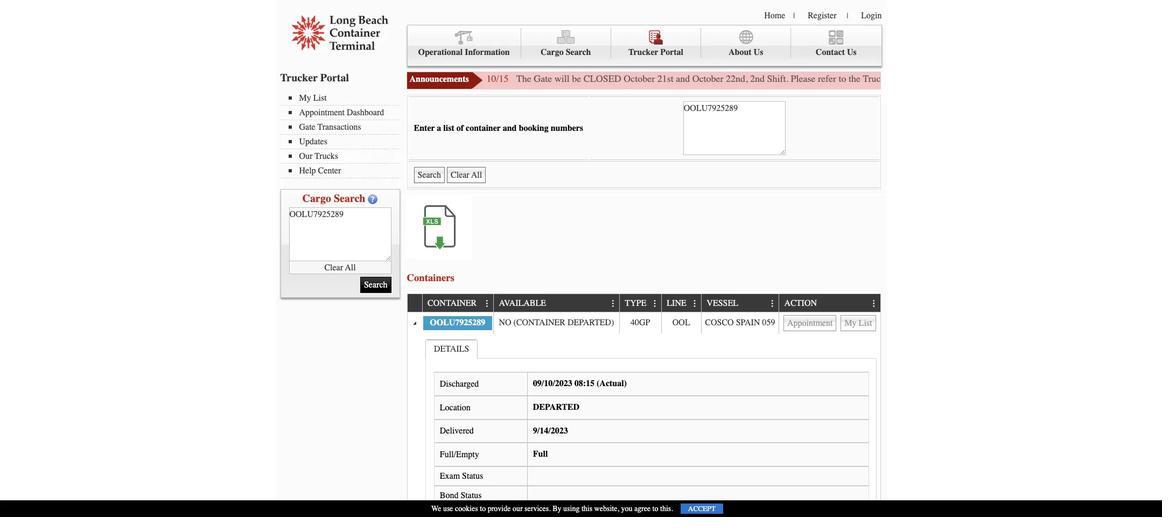 Task type: locate. For each thing, give the bounding box(es) containing it.
available column header
[[494, 294, 620, 312]]

cargo search down "center"
[[303, 192, 366, 205]]

edit column settings image inside line column header
[[691, 299, 700, 308]]

us for about us
[[754, 47, 764, 57]]

1 horizontal spatial the
[[1077, 73, 1089, 85]]

discharged
[[440, 379, 479, 389]]

edit column settings image inside available column header
[[609, 299, 618, 308]]

cargo
[[541, 47, 564, 57], [303, 192, 331, 205]]

None button
[[447, 167, 486, 183], [784, 315, 837, 331], [841, 315, 876, 331], [447, 167, 486, 183], [784, 315, 837, 331], [841, 315, 876, 331]]

tab list
[[423, 337, 880, 517]]

trucks
[[315, 151, 338, 161]]

use
[[443, 504, 453, 513]]

trucker portal up list
[[280, 72, 349, 84]]

1 vertical spatial status
[[461, 491, 482, 500]]

10/15 the gate will be closed october 21st and october 22nd, 2nd shift. please refer to the truck gate hours web page for further gate details for the week.
[[487, 73, 1114, 85]]

accept button
[[681, 504, 724, 514]]

gate inside my list appointment dashboard gate transactions updates our trucks help center
[[299, 122, 316, 132]]

us right the about
[[754, 47, 764, 57]]

help center link
[[289, 166, 399, 176]]

we use cookies to provide our services. by using this website, you agree to this.
[[432, 504, 673, 513]]

cookies
[[455, 504, 478, 513]]

tab list inside row group
[[423, 337, 880, 517]]

operational information
[[418, 47, 510, 57]]

0 vertical spatial cargo search
[[541, 47, 591, 57]]

5 edit column settings image from the left
[[870, 299, 879, 308]]

trucker portal up 21st
[[629, 47, 684, 57]]

gate
[[534, 73, 552, 85], [889, 73, 907, 85], [299, 122, 316, 132]]

for right page
[[975, 73, 986, 85]]

2 row from the top
[[408, 312, 881, 334]]

1 vertical spatial portal
[[320, 72, 349, 84]]

1 row from the top
[[408, 294, 881, 312]]

0 vertical spatial trucker portal
[[629, 47, 684, 57]]

full/empty
[[440, 450, 479, 460]]

0 horizontal spatial october
[[624, 73, 655, 85]]

details tab
[[426, 339, 478, 359]]

menu bar
[[407, 25, 882, 66], [280, 92, 404, 178]]

1 horizontal spatial trucker portal
[[629, 47, 684, 57]]

1 horizontal spatial to
[[653, 504, 659, 513]]

row group
[[408, 312, 881, 517]]

by
[[553, 504, 562, 513]]

to right refer
[[839, 73, 847, 85]]

updates
[[299, 137, 328, 147]]

status up cookies
[[461, 491, 482, 500]]

action link
[[785, 294, 823, 312]]

operational
[[418, 47, 463, 57]]

10/15
[[487, 73, 509, 85]]

1 horizontal spatial for
[[1064, 73, 1075, 85]]

cargo down help
[[303, 192, 331, 205]]

row
[[408, 294, 881, 312], [408, 312, 881, 334]]

edit column settings image for action
[[870, 299, 879, 308]]

portal up 21st
[[661, 47, 684, 57]]

vessel link
[[707, 294, 744, 312]]

2 us from the left
[[848, 47, 857, 57]]

appointment
[[299, 108, 345, 117]]

1 vertical spatial search
[[334, 192, 366, 205]]

delivered
[[440, 426, 474, 436]]

portal up my list link in the left of the page
[[320, 72, 349, 84]]

0 horizontal spatial and
[[503, 123, 517, 133]]

contact us link
[[792, 28, 882, 58]]

0 horizontal spatial for
[[975, 73, 986, 85]]

0 horizontal spatial to
[[480, 504, 486, 513]]

0 horizontal spatial cargo search
[[303, 192, 366, 205]]

departed)
[[568, 318, 614, 328]]

1 us from the left
[[754, 47, 764, 57]]

2 | from the left
[[847, 11, 849, 20]]

08:15
[[575, 379, 595, 389]]

of
[[457, 123, 464, 133]]

0 vertical spatial status
[[462, 471, 483, 481]]

the left week.
[[1077, 73, 1089, 85]]

1 horizontal spatial trucker
[[629, 47, 659, 57]]

| left "login"
[[847, 11, 849, 20]]

0 horizontal spatial |
[[794, 11, 795, 20]]

trucker up 21st
[[629, 47, 659, 57]]

about
[[729, 47, 752, 57]]

Enter container numbers and/ or booking numbers.  text field
[[289, 207, 391, 261]]

0 vertical spatial and
[[676, 73, 690, 85]]

to left provide
[[480, 504, 486, 513]]

0 horizontal spatial search
[[334, 192, 366, 205]]

cell
[[779, 312, 881, 334]]

1 vertical spatial and
[[503, 123, 517, 133]]

2 the from the left
[[1077, 73, 1089, 85]]

status for bond status
[[461, 491, 482, 500]]

2 for from the left
[[1064, 73, 1075, 85]]

available link
[[499, 294, 552, 312]]

0 horizontal spatial us
[[754, 47, 764, 57]]

1 horizontal spatial and
[[676, 73, 690, 85]]

0 horizontal spatial menu bar
[[280, 92, 404, 178]]

1 horizontal spatial cargo
[[541, 47, 564, 57]]

trucker
[[629, 47, 659, 57], [280, 72, 318, 84]]

october left 22nd,
[[693, 73, 724, 85]]

please
[[791, 73, 816, 85]]

| right home
[[794, 11, 795, 20]]

0 horizontal spatial trucker portal
[[280, 72, 349, 84]]

no (container departed) cell
[[494, 312, 620, 334]]

0 horizontal spatial the
[[849, 73, 861, 85]]

search down help center link
[[334, 192, 366, 205]]

row up 40gp
[[408, 294, 881, 312]]

0 vertical spatial search
[[566, 47, 591, 57]]

1 vertical spatial menu bar
[[280, 92, 404, 178]]

status for exam status
[[462, 471, 483, 481]]

transactions
[[318, 122, 361, 132]]

oolu7925289
[[430, 318, 486, 328]]

1 edit column settings image from the left
[[609, 299, 618, 308]]

4 edit column settings image from the left
[[769, 299, 777, 308]]

|
[[794, 11, 795, 20], [847, 11, 849, 20]]

cargo search up will
[[541, 47, 591, 57]]

0 vertical spatial trucker
[[629, 47, 659, 57]]

container
[[466, 123, 501, 133]]

gate
[[1017, 73, 1033, 85]]

our
[[299, 151, 313, 161]]

1 horizontal spatial october
[[693, 73, 724, 85]]

and
[[676, 73, 690, 85], [503, 123, 517, 133]]

0 vertical spatial cargo
[[541, 47, 564, 57]]

1 horizontal spatial us
[[848, 47, 857, 57]]

9/14/2023
[[533, 426, 568, 436]]

cargo up will
[[541, 47, 564, 57]]

center
[[318, 166, 341, 176]]

1 horizontal spatial menu bar
[[407, 25, 882, 66]]

None submit
[[414, 167, 445, 183], [360, 277, 391, 293], [414, 167, 445, 183], [360, 277, 391, 293]]

1 | from the left
[[794, 11, 795, 20]]

us for contact us
[[848, 47, 857, 57]]

0 horizontal spatial cargo
[[303, 192, 331, 205]]

line column header
[[661, 294, 701, 312]]

tree grid containing container
[[408, 294, 881, 517]]

1 october from the left
[[624, 73, 655, 85]]

no
[[499, 318, 512, 328]]

3 edit column settings image from the left
[[691, 299, 700, 308]]

2 edit column settings image from the left
[[651, 299, 660, 308]]

gate right truck
[[889, 73, 907, 85]]

my list appointment dashboard gate transactions updates our trucks help center
[[299, 93, 384, 176]]

edit column settings image
[[609, 299, 618, 308], [651, 299, 660, 308], [691, 299, 700, 308], [769, 299, 777, 308], [870, 299, 879, 308]]

0 vertical spatial portal
[[661, 47, 684, 57]]

will
[[555, 73, 570, 85]]

vessel
[[707, 299, 739, 308]]

menu bar containing my list
[[280, 92, 404, 178]]

edit column settings image inside vessel 'column header'
[[769, 299, 777, 308]]

available
[[499, 299, 546, 308]]

dashboard
[[347, 108, 384, 117]]

gate up updates
[[299, 122, 316, 132]]

0 vertical spatial menu bar
[[407, 25, 882, 66]]

type link
[[625, 294, 652, 312]]

spain
[[736, 318, 761, 328]]

search
[[566, 47, 591, 57], [334, 192, 366, 205]]

0 horizontal spatial trucker
[[280, 72, 318, 84]]

2 october from the left
[[693, 73, 724, 85]]

truck
[[863, 73, 886, 85]]

0 horizontal spatial gate
[[299, 122, 316, 132]]

cargo search link
[[521, 28, 611, 58]]

october
[[624, 73, 655, 85], [693, 73, 724, 85]]

gate right the in the top left of the page
[[534, 73, 552, 85]]

container column header
[[422, 294, 494, 312]]

and right 21st
[[676, 73, 690, 85]]

status up bond status
[[462, 471, 483, 481]]

us
[[754, 47, 764, 57], [848, 47, 857, 57]]

us right contact
[[848, 47, 857, 57]]

edit column settings image for line
[[691, 299, 700, 308]]

edit column settings image inside type column header
[[651, 299, 660, 308]]

1 horizontal spatial portal
[[661, 47, 684, 57]]

about us
[[729, 47, 764, 57]]

closed
[[584, 73, 622, 85]]

0 horizontal spatial portal
[[320, 72, 349, 84]]

1 for from the left
[[975, 73, 986, 85]]

clear
[[325, 263, 343, 272]]

1 horizontal spatial search
[[566, 47, 591, 57]]

the left truck
[[849, 73, 861, 85]]

page
[[954, 73, 972, 85]]

1 horizontal spatial |
[[847, 11, 849, 20]]

and left booking
[[503, 123, 517, 133]]

help
[[299, 166, 316, 176]]

for right details
[[1064, 73, 1075, 85]]

to left this. at the right of page
[[653, 504, 659, 513]]

cargo search
[[541, 47, 591, 57], [303, 192, 366, 205]]

tree grid
[[408, 294, 881, 517]]

to
[[839, 73, 847, 85], [480, 504, 486, 513], [653, 504, 659, 513]]

edit column settings image inside action column header
[[870, 299, 879, 308]]

action column header
[[779, 294, 881, 312]]

tab list containing details
[[423, 337, 880, 517]]

october left 21st
[[624, 73, 655, 85]]

search up be
[[566, 47, 591, 57]]

row down type link
[[408, 312, 881, 334]]

09/10/2023 08:15 (actual)
[[533, 379, 627, 389]]

vessel column header
[[701, 294, 779, 312]]

trucker up the my
[[280, 72, 318, 84]]



Task type: vqa. For each thing, say whether or not it's contained in the screenshot.
the right menu bar
yes



Task type: describe. For each thing, give the bounding box(es) containing it.
home
[[765, 11, 786, 20]]

059
[[763, 318, 776, 328]]

1 vertical spatial trucker portal
[[280, 72, 349, 84]]

edit column settings image
[[483, 299, 492, 308]]

row containing container
[[408, 294, 881, 312]]

1 vertical spatial cargo search
[[303, 192, 366, 205]]

type
[[625, 299, 647, 308]]

agree
[[635, 504, 651, 513]]

a
[[437, 123, 441, 133]]

(container
[[514, 318, 566, 328]]

portal inside trucker portal link
[[661, 47, 684, 57]]

2nd
[[751, 73, 765, 85]]

edit column settings image for available
[[609, 299, 618, 308]]

provide
[[488, 504, 511, 513]]

clear all button
[[289, 261, 391, 274]]

hours
[[909, 73, 933, 85]]

this.
[[661, 504, 673, 513]]

contact
[[816, 47, 845, 57]]

services.
[[525, 504, 551, 513]]

bond status
[[440, 491, 482, 500]]

1 vertical spatial cargo
[[303, 192, 331, 205]]

our
[[513, 504, 523, 513]]

this
[[582, 504, 593, 513]]

updates link
[[289, 137, 399, 147]]

further
[[988, 73, 1015, 85]]

exam
[[440, 471, 460, 481]]

information
[[465, 47, 510, 57]]

2 horizontal spatial gate
[[889, 73, 907, 85]]

list
[[444, 123, 455, 133]]

row containing oolu7925289
[[408, 312, 881, 334]]

2 horizontal spatial to
[[839, 73, 847, 85]]

enter
[[414, 123, 435, 133]]

register
[[808, 11, 837, 20]]

shift.
[[768, 73, 789, 85]]

booking
[[519, 123, 549, 133]]

home link
[[765, 11, 786, 20]]

using
[[564, 504, 580, 513]]

09/10/2023
[[533, 379, 573, 389]]

departed
[[533, 402, 580, 412]]

container link
[[428, 294, 482, 312]]

my list link
[[289, 93, 399, 103]]

announcements
[[410, 74, 469, 84]]

location
[[440, 403, 471, 413]]

you
[[621, 504, 633, 513]]

cosco spain 059 cell
[[701, 312, 779, 334]]

40gp
[[631, 318, 651, 328]]

22nd,
[[726, 73, 748, 85]]

the
[[517, 73, 532, 85]]

edit column settings image for vessel
[[769, 299, 777, 308]]

login link
[[862, 11, 882, 20]]

appointment dashboard link
[[289, 108, 399, 117]]

we
[[432, 504, 441, 513]]

1 the from the left
[[849, 73, 861, 85]]

action
[[785, 299, 817, 308]]

bond
[[440, 491, 459, 500]]

1 horizontal spatial gate
[[534, 73, 552, 85]]

ool
[[673, 318, 691, 328]]

website,
[[595, 504, 620, 513]]

contact us
[[816, 47, 857, 57]]

menu bar containing operational information
[[407, 25, 882, 66]]

operational information link
[[408, 28, 521, 58]]

register link
[[808, 11, 837, 20]]

gate transactions link
[[289, 122, 399, 132]]

edit column settings image for type
[[651, 299, 660, 308]]

all
[[345, 263, 356, 272]]

21st
[[658, 73, 674, 85]]

my
[[299, 93, 311, 103]]

be
[[572, 73, 581, 85]]

web
[[935, 73, 952, 85]]

login
[[862, 11, 882, 20]]

cosco spain 059
[[705, 318, 776, 328]]

1 vertical spatial trucker
[[280, 72, 318, 84]]

full
[[533, 449, 548, 459]]

about us link
[[702, 28, 792, 58]]

accept
[[689, 505, 716, 513]]

Enter container numbers and/ or booking numbers. Press ESC to reset input box text field
[[684, 101, 786, 155]]

cosco
[[705, 318, 734, 328]]

our trucks link
[[289, 151, 399, 161]]

1 horizontal spatial cargo search
[[541, 47, 591, 57]]

ool cell
[[661, 312, 701, 334]]

list
[[313, 93, 327, 103]]

week.
[[1092, 73, 1114, 85]]

40gp cell
[[620, 312, 661, 334]]

details
[[1036, 73, 1061, 85]]

details
[[434, 344, 470, 354]]

refer
[[818, 73, 837, 85]]

row group containing oolu7925289
[[408, 312, 881, 517]]

oolu7925289 cell
[[422, 312, 494, 334]]

no (container departed)
[[499, 318, 614, 328]]

type column header
[[620, 294, 661, 312]]

exam status
[[440, 471, 483, 481]]

trucker portal link
[[611, 28, 702, 58]]

line
[[667, 299, 687, 308]]

enter a list of container and booking numbers
[[414, 123, 584, 133]]



